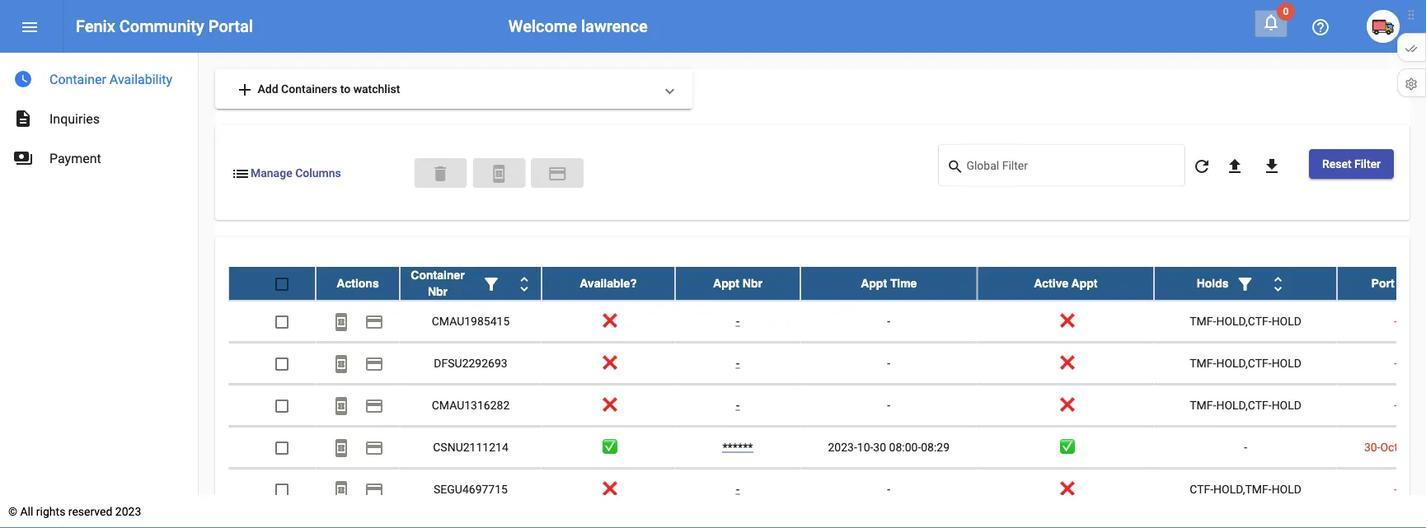 Task type: vqa. For each thing, say whether or not it's contained in the screenshot.


Task type: locate. For each thing, give the bounding box(es) containing it.
container
[[49, 71, 106, 87], [411, 268, 465, 282]]

no color image containing help_outline
[[1311, 17, 1331, 37]]

1 filter_alt from the left
[[482, 274, 501, 294]]

1 vertical spatial container
[[411, 268, 465, 282]]

active appt column header
[[978, 267, 1154, 300]]

0 horizontal spatial ✅
[[603, 440, 614, 454]]

2 unfold_more from the left
[[1269, 274, 1288, 294]]

1 horizontal spatial nbr
[[743, 277, 763, 290]]

navigation
[[0, 53, 198, 178]]

payment for cmau1316282
[[364, 396, 384, 416]]

1 hold,ctf- from the top
[[1216, 314, 1272, 328]]

active appt
[[1034, 277, 1098, 290]]

2 - link from the top
[[736, 356, 740, 370]]

book_online for dfsu2292693
[[331, 354, 351, 374]]

no color image
[[1262, 12, 1281, 32], [13, 69, 33, 89], [13, 109, 33, 129], [13, 148, 33, 168], [1225, 156, 1245, 176], [1262, 156, 1282, 176], [548, 164, 567, 184], [514, 274, 534, 294], [1269, 274, 1288, 294], [364, 312, 384, 332], [364, 354, 384, 374], [364, 396, 384, 416], [331, 438, 351, 458], [364, 438, 384, 458], [331, 480, 351, 500], [364, 480, 384, 500]]

book_online button for segu4697715
[[325, 473, 358, 506]]

2 filter_alt button from the left
[[1229, 267, 1262, 300]]

reserved
[[68, 505, 112, 519]]

1 vertical spatial 2023
[[115, 505, 141, 519]]

segu4697715
[[434, 482, 508, 496]]

menu button
[[13, 10, 46, 43]]

hold,ctf-
[[1216, 314, 1272, 328], [1216, 356, 1272, 370], [1216, 398, 1272, 412]]

fenix
[[76, 16, 115, 36]]

book_online button
[[473, 158, 525, 188], [325, 305, 358, 338], [325, 347, 358, 380], [325, 389, 358, 422], [325, 431, 358, 464], [325, 473, 358, 506]]

delete button
[[414, 158, 467, 188]]

actions
[[337, 277, 379, 290]]

1 tmf-hold,ctf-hold from the top
[[1190, 314, 1302, 328]]

cmau1985415
[[432, 314, 510, 328]]

0 vertical spatial hold,ctf-
[[1216, 314, 1272, 328]]

10-
[[857, 440, 873, 454]]

tmf-hold,ctf-hold
[[1190, 314, 1302, 328], [1190, 356, 1302, 370], [1190, 398, 1302, 412]]

file_download button
[[1256, 149, 1289, 182]]

payment button for cmau1316282
[[358, 389, 391, 422]]

3 hold from the top
[[1272, 398, 1302, 412]]

notifications_none button
[[1255, 10, 1288, 38]]

unfold_more
[[514, 274, 534, 294], [1269, 274, 1288, 294]]

1 horizontal spatial filter_alt
[[1236, 274, 1255, 294]]

3 tmf- from the top
[[1190, 398, 1216, 412]]

no color image containing notifications_none
[[1262, 12, 1281, 32]]

payment
[[49, 150, 101, 166]]

welcome
[[509, 16, 577, 36]]

2 filter_alt from the left
[[1236, 274, 1255, 294]]

0 horizontal spatial appt
[[713, 277, 740, 290]]

filter_alt up cmau1985415
[[482, 274, 501, 294]]

2 tmf-hold,ctf-hold from the top
[[1190, 356, 1302, 370]]

1 row from the top
[[228, 267, 1426, 301]]

unfold_more button right holds filter_alt
[[1262, 267, 1295, 300]]

no color image inside notifications_none popup button
[[1262, 12, 1281, 32]]

1 column header from the left
[[400, 267, 542, 300]]

nbr
[[743, 277, 763, 290], [428, 285, 448, 298]]

2 unfold_more button from the left
[[1262, 267, 1295, 300]]

1 horizontal spatial unfold_more button
[[1262, 267, 1295, 300]]

1 - link from the top
[[736, 314, 740, 328]]

book_online button for cmau1316282
[[325, 389, 358, 422]]

****** link
[[723, 440, 753, 454]]

0 vertical spatial tmf-
[[1190, 314, 1216, 328]]

©
[[8, 505, 17, 519]]

appt nbr column header
[[675, 267, 801, 300]]

add
[[258, 82, 278, 96]]

1 vertical spatial hold,ctf-
[[1216, 356, 1272, 370]]

appt for appt nbr
[[713, 277, 740, 290]]

book_online for cmau1316282
[[331, 396, 351, 416]]

2 vertical spatial tmf-hold,ctf-hold
[[1190, 398, 1302, 412]]

book_online
[[489, 164, 509, 184], [331, 312, 351, 332], [331, 354, 351, 374], [331, 396, 351, 416], [331, 438, 351, 458], [331, 480, 351, 500]]

container nbr
[[411, 268, 465, 298]]

0 horizontal spatial container
[[49, 71, 106, 87]]

unfold_more button for container nbr
[[508, 267, 541, 300]]

3 hold,ctf- from the top
[[1216, 398, 1272, 412]]

container up inquiries
[[49, 71, 106, 87]]

container for availability
[[49, 71, 106, 87]]

2 tmf- from the top
[[1190, 356, 1216, 370]]

2 vertical spatial hold,ctf-
[[1216, 398, 1272, 412]]

grid
[[228, 267, 1426, 529]]

filter_alt
[[482, 274, 501, 294], [1236, 274, 1255, 294]]

tmf-
[[1190, 314, 1216, 328], [1190, 356, 1216, 370], [1190, 398, 1216, 412]]

nbr inside container nbr
[[428, 285, 448, 298]]

08:00-
[[889, 440, 921, 454]]

delete
[[431, 164, 450, 184]]

2023-10-30 08:00-08:29
[[828, 440, 950, 454]]

to
[[340, 82, 351, 96]]

1 horizontal spatial ✅
[[1060, 440, 1072, 454]]

file_upload button
[[1219, 149, 1252, 182]]

1 horizontal spatial filter_alt button
[[1229, 267, 1262, 300]]

0 horizontal spatial column header
[[400, 267, 542, 300]]

1 horizontal spatial container
[[411, 268, 465, 282]]

ctf-hold,tmf-hold
[[1190, 482, 1302, 496]]

2 appt from the left
[[861, 277, 887, 290]]

unfold_more button for holds
[[1262, 267, 1295, 300]]

payment button
[[531, 158, 584, 188], [358, 305, 391, 338], [358, 347, 391, 380], [358, 389, 391, 422], [358, 431, 391, 464], [358, 473, 391, 506]]

file_download
[[1262, 156, 1282, 176]]

row
[[228, 267, 1426, 301], [228, 301, 1426, 343], [228, 343, 1426, 385], [228, 385, 1426, 427], [228, 427, 1426, 469], [228, 469, 1426, 511]]

2023
[[1402, 440, 1426, 454], [115, 505, 141, 519]]

no color image containing file_download
[[1262, 156, 1282, 176]]

ctf-
[[1190, 482, 1214, 496]]

0 vertical spatial container
[[49, 71, 106, 87]]

appt time
[[861, 277, 917, 290]]

lawrence
[[581, 16, 648, 36]]

no color image inside help_outline popup button
[[1311, 17, 1331, 37]]

filter_alt button for holds
[[1229, 267, 1262, 300]]

2 hold,ctf- from the top
[[1216, 356, 1272, 370]]

unfold_more button
[[508, 267, 541, 300], [1262, 267, 1295, 300]]

column header
[[400, 267, 542, 300], [1154, 267, 1337, 300]]

dfsu2292693
[[434, 356, 508, 370]]

nbr for appt nbr
[[743, 277, 763, 290]]

search
[[947, 158, 964, 175]]

appt time column header
[[801, 267, 978, 300]]

1 horizontal spatial appt
[[861, 277, 887, 290]]

0 horizontal spatial filter_alt
[[482, 274, 501, 294]]

hold
[[1272, 314, 1302, 328], [1272, 356, 1302, 370], [1272, 398, 1302, 412], [1272, 482, 1302, 496]]

filter_alt right the 'holds'
[[1236, 274, 1255, 294]]

watchlist
[[353, 82, 400, 96]]

✅
[[603, 440, 614, 454], [1060, 440, 1072, 454]]

tmf- for dfsu2292693
[[1190, 356, 1216, 370]]

0 horizontal spatial filter_alt button
[[475, 267, 508, 300]]

1 filter_alt button from the left
[[475, 267, 508, 300]]

2 vertical spatial tmf-
[[1190, 398, 1216, 412]]

1 appt from the left
[[713, 277, 740, 290]]

1 unfold_more from the left
[[514, 274, 534, 294]]

0 vertical spatial tmf-hold,ctf-hold
[[1190, 314, 1302, 328]]

appt
[[713, 277, 740, 290], [861, 277, 887, 290], [1072, 277, 1098, 290]]

no color image containing refresh
[[1192, 156, 1212, 176]]

help_outline
[[1311, 17, 1331, 37]]

- link
[[736, 314, 740, 328], [736, 356, 740, 370], [736, 398, 740, 412], [736, 482, 740, 496]]

reset filter button
[[1309, 149, 1394, 179]]

1 unfold_more button from the left
[[508, 267, 541, 300]]

- link for cmau1316282
[[736, 398, 740, 412]]

0 horizontal spatial 2023
[[115, 505, 141, 519]]

1 horizontal spatial 2023
[[1402, 440, 1426, 454]]

book_online button for cmau1985415
[[325, 305, 358, 338]]

tmf- for cmau1985415
[[1190, 314, 1216, 328]]

filter_alt button
[[475, 267, 508, 300], [1229, 267, 1262, 300]]

container for nbr
[[411, 268, 465, 282]]

container inside column header
[[411, 268, 465, 282]]

active
[[1034, 277, 1069, 290]]

no color image inside the menu button
[[20, 17, 40, 37]]

inquiries
[[49, 111, 100, 127]]

add add containers to watchlist
[[235, 80, 400, 100]]

navigation containing watch_later
[[0, 53, 198, 178]]

no color image containing watch_later
[[13, 69, 33, 89]]

2 horizontal spatial appt
[[1072, 277, 1098, 290]]

0 horizontal spatial unfold_more
[[514, 274, 534, 294]]

2 hold from the top
[[1272, 356, 1302, 370]]

container up cmau1985415
[[411, 268, 465, 282]]

1 hold from the top
[[1272, 314, 1302, 328]]

4 hold from the top
[[1272, 482, 1302, 496]]

hold for cmau1316282
[[1272, 398, 1302, 412]]

description
[[13, 109, 33, 129]]

payment
[[548, 164, 567, 184], [364, 312, 384, 332], [364, 354, 384, 374], [364, 396, 384, 416], [364, 438, 384, 458], [364, 480, 384, 500]]

lfd
[[1398, 277, 1420, 290]]

2 row from the top
[[228, 301, 1426, 343]]

0 horizontal spatial nbr
[[428, 285, 448, 298]]

2 ✅ from the left
[[1060, 440, 1072, 454]]

2023 right reserved at the bottom left
[[115, 505, 141, 519]]

0 horizontal spatial unfold_more button
[[508, 267, 541, 300]]

payment for cmau1985415
[[364, 312, 384, 332]]

book_online for csnu2111214
[[331, 438, 351, 458]]

no color image inside refresh button
[[1192, 156, 1212, 176]]

Global Watchlist Filter field
[[967, 162, 1177, 175]]

payment button for csnu2111214
[[358, 431, 391, 464]]

payments
[[13, 148, 33, 168]]

3 - link from the top
[[736, 398, 740, 412]]

csnu2111214
[[433, 440, 509, 454]]

0 vertical spatial 2023
[[1402, 440, 1426, 454]]

- link for cmau1985415
[[736, 314, 740, 328]]

book_online button for dfsu2292693
[[325, 347, 358, 380]]

unfold_more button up cmau1985415
[[508, 267, 541, 300]]

row containing filter_alt
[[228, 267, 1426, 301]]

book_online for cmau1985415
[[331, 312, 351, 332]]

all
[[20, 505, 33, 519]]

1 vertical spatial tmf-
[[1190, 356, 1216, 370]]

payment for dfsu2292693
[[364, 354, 384, 374]]

no color image
[[20, 17, 40, 37], [1311, 17, 1331, 37], [235, 80, 255, 100], [1192, 156, 1212, 176], [947, 157, 967, 177], [231, 164, 251, 184], [489, 164, 509, 184], [482, 274, 501, 294], [1236, 274, 1255, 294], [331, 312, 351, 332], [331, 354, 351, 374], [331, 396, 351, 416]]

1 tmf- from the top
[[1190, 314, 1216, 328]]

1 horizontal spatial unfold_more
[[1269, 274, 1288, 294]]

1 horizontal spatial column header
[[1154, 267, 1337, 300]]

payment button for segu4697715
[[358, 473, 391, 506]]

❌
[[603, 314, 614, 328], [1060, 314, 1072, 328], [603, 356, 614, 370], [1060, 356, 1072, 370], [603, 398, 614, 412], [1060, 398, 1072, 412], [603, 482, 614, 496], [1060, 482, 1072, 496]]

-
[[736, 314, 740, 328], [887, 314, 891, 328], [1394, 314, 1398, 328], [736, 356, 740, 370], [887, 356, 891, 370], [1394, 356, 1398, 370], [736, 398, 740, 412], [887, 398, 891, 412], [1394, 398, 1398, 412], [1244, 440, 1248, 454], [736, 482, 740, 496], [887, 482, 891, 496], [1394, 482, 1398, 496]]

3 tmf-hold,ctf-hold from the top
[[1190, 398, 1302, 412]]

no color image containing menu
[[20, 17, 40, 37]]

2023 right 30- in the right of the page
[[1402, 440, 1426, 454]]

4 - link from the top
[[736, 482, 740, 496]]

refresh button
[[1186, 149, 1219, 182]]

1 vertical spatial tmf-hold,ctf-hold
[[1190, 356, 1302, 370]]

no color image containing file_upload
[[1225, 156, 1245, 176]]

container inside 'navigation'
[[49, 71, 106, 87]]



Task type: describe. For each thing, give the bounding box(es) containing it.
no color image inside file_upload button
[[1225, 156, 1245, 176]]

port
[[1372, 277, 1395, 290]]

file_upload
[[1225, 156, 1245, 176]]

appt nbr
[[713, 277, 763, 290]]

book_online button for csnu2111214
[[325, 431, 358, 464]]

payment for segu4697715
[[364, 480, 384, 500]]

fenix community portal
[[76, 16, 253, 36]]

port lfd
[[1372, 277, 1420, 290]]

hold,tmf-
[[1214, 482, 1272, 496]]

filter_alt inside popup button
[[482, 274, 501, 294]]

no color image containing add
[[235, 80, 255, 100]]

******
[[723, 440, 753, 454]]

actions column header
[[316, 267, 400, 300]]

reset filter
[[1322, 157, 1381, 171]]

community
[[119, 16, 204, 36]]

port lfd column header
[[1337, 267, 1426, 300]]

hold,ctf- for cmau1316282
[[1216, 398, 1272, 412]]

book_online for segu4697715
[[331, 480, 351, 500]]

2023-
[[828, 440, 857, 454]]

tmf-hold,ctf-hold for cmau1985415
[[1190, 314, 1302, 328]]

no color image containing list
[[231, 164, 251, 184]]

filter
[[1355, 157, 1381, 171]]

no color image containing payments
[[13, 148, 33, 168]]

tmf- for cmau1316282
[[1190, 398, 1216, 412]]

unfold_more for container nbr
[[514, 274, 534, 294]]

grid containing filter_alt
[[228, 267, 1426, 529]]

- link for segu4697715
[[736, 482, 740, 496]]

list
[[231, 164, 251, 184]]

available?
[[580, 277, 637, 290]]

watch_later
[[13, 69, 33, 89]]

payment button for cmau1985415
[[358, 305, 391, 338]]

cmau1316282
[[432, 398, 510, 412]]

hold,ctf- for cmau1985415
[[1216, 314, 1272, 328]]

- link for dfsu2292693
[[736, 356, 740, 370]]

30-
[[1364, 440, 1381, 454]]

unfold_more for holds
[[1269, 274, 1288, 294]]

refresh
[[1192, 156, 1212, 176]]

manage
[[251, 167, 292, 180]]

container availability
[[49, 71, 172, 87]]

tmf-hold,ctf-hold for cmau1316282
[[1190, 398, 1302, 412]]

payment button for dfsu2292693
[[358, 347, 391, 380]]

no color image containing description
[[13, 109, 33, 129]]

hold for dfsu2292693
[[1272, 356, 1302, 370]]

4 row from the top
[[228, 385, 1426, 427]]

payment for csnu2111214
[[364, 438, 384, 458]]

welcome lawrence
[[509, 16, 648, 36]]

hold for segu4697715
[[1272, 482, 1302, 496]]

30-oct-2023
[[1364, 440, 1426, 454]]

holds filter_alt
[[1197, 274, 1255, 294]]

add
[[235, 80, 255, 100]]

hold,ctf- for dfsu2292693
[[1216, 356, 1272, 370]]

2023 inside row
[[1402, 440, 1426, 454]]

list manage columns
[[231, 164, 341, 184]]

no color image inside file_download button
[[1262, 156, 1282, 176]]

tmf-hold,ctf-hold for dfsu2292693
[[1190, 356, 1302, 370]]

holds
[[1197, 277, 1229, 290]]

hold for cmau1985415
[[1272, 314, 1302, 328]]

2 column header from the left
[[1154, 267, 1337, 300]]

oct-
[[1381, 440, 1402, 454]]

menu
[[20, 17, 40, 37]]

available? column header
[[542, 267, 675, 300]]

delete image
[[431, 164, 450, 184]]

help_outline button
[[1304, 10, 1337, 43]]

portal
[[208, 16, 253, 36]]

08:29
[[921, 440, 950, 454]]

filter_alt button for container nbr
[[475, 267, 508, 300]]

rights
[[36, 505, 65, 519]]

© all rights reserved 2023
[[8, 505, 141, 519]]

reset
[[1322, 157, 1352, 171]]

availability
[[110, 71, 172, 87]]

notifications_none
[[1262, 12, 1281, 32]]

3 appt from the left
[[1072, 277, 1098, 290]]

containers
[[281, 82, 337, 96]]

30
[[873, 440, 886, 454]]

5 row from the top
[[228, 427, 1426, 469]]

3 row from the top
[[228, 343, 1426, 385]]

columns
[[295, 167, 341, 180]]

no color image containing search
[[947, 157, 967, 177]]

time
[[890, 277, 917, 290]]

appt for appt time
[[861, 277, 887, 290]]

1 ✅ from the left
[[603, 440, 614, 454]]

6 row from the top
[[228, 469, 1426, 511]]

nbr for container nbr
[[428, 285, 448, 298]]



